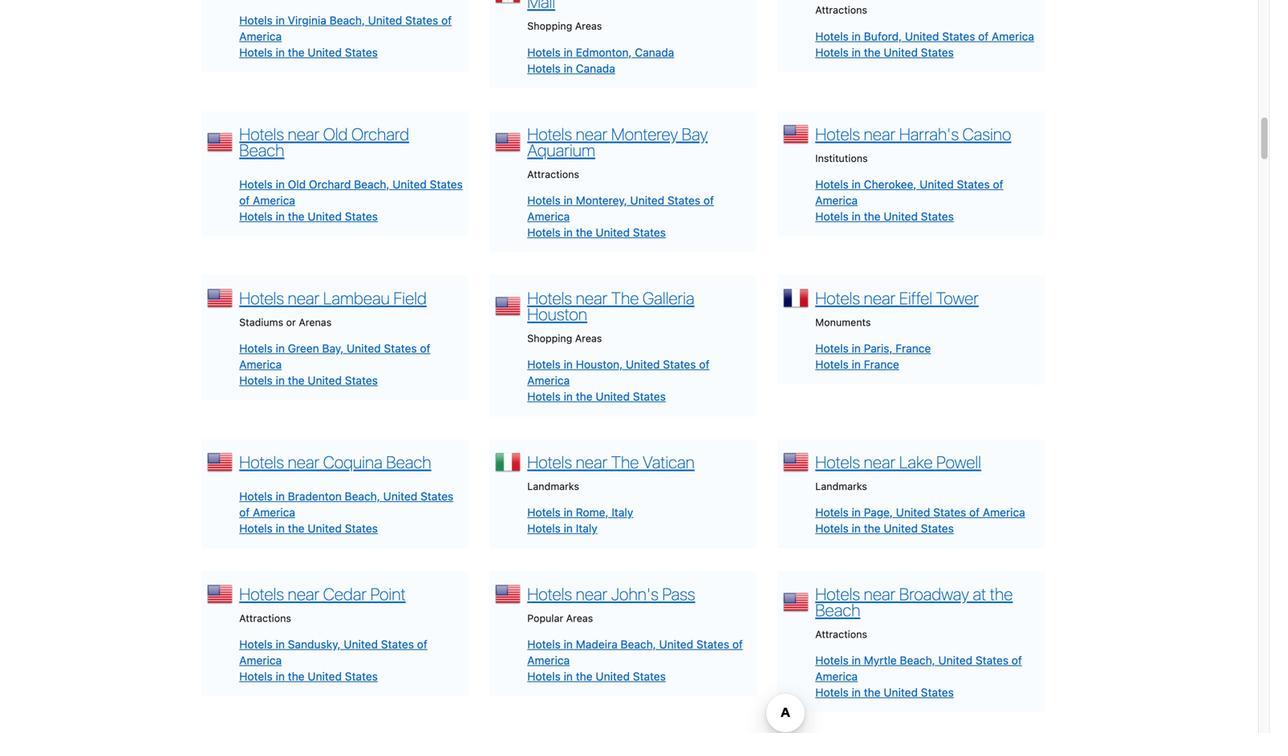 Task type: vqa. For each thing, say whether or not it's contained in the screenshot.
the map
no



Task type: locate. For each thing, give the bounding box(es) containing it.
landmarks
[[527, 481, 579, 492], [816, 481, 868, 492]]

hotels in houston, united states of america link
[[527, 358, 710, 387]]

the down monterey,
[[576, 226, 593, 239]]

canada right edmonton,
[[635, 46, 674, 59]]

hotels in the united states link down page, on the right bottom
[[816, 522, 954, 535]]

orchard inside hotels near old orchard beach
[[352, 124, 409, 144]]

the down houston,
[[576, 390, 593, 403]]

0 vertical spatial shopping
[[527, 20, 572, 32]]

paris,
[[864, 342, 893, 355]]

canada down hotels in edmonton, canada link
[[576, 62, 615, 75]]

0 vertical spatial orchard
[[352, 124, 409, 144]]

hotels in the united states link down green at the top
[[239, 374, 378, 387]]

hotels near cedar point link
[[239, 584, 406, 604]]

hotels in edmonton, canada hotels in canada
[[527, 46, 674, 75]]

hotels
[[239, 14, 273, 27], [816, 30, 849, 43], [239, 46, 273, 59], [527, 46, 561, 59], [816, 46, 849, 59], [527, 62, 561, 75], [239, 124, 284, 144], [527, 124, 572, 144], [816, 124, 860, 144], [239, 178, 273, 191], [816, 178, 849, 191], [527, 194, 561, 207], [239, 210, 273, 223], [816, 210, 849, 223], [527, 226, 561, 239], [239, 288, 284, 308], [527, 288, 572, 308], [816, 288, 860, 308], [239, 342, 273, 355], [816, 342, 849, 355], [527, 358, 561, 371], [816, 358, 849, 371], [239, 374, 273, 387], [527, 390, 561, 403], [239, 452, 284, 472], [527, 452, 572, 472], [816, 452, 860, 472], [239, 490, 273, 503], [527, 506, 561, 519], [816, 506, 849, 519], [239, 522, 273, 535], [527, 522, 561, 535], [816, 522, 849, 535], [239, 584, 284, 604], [527, 584, 572, 604], [816, 584, 860, 604], [239, 638, 273, 651], [527, 638, 561, 651], [816, 654, 849, 668], [239, 670, 273, 684], [527, 670, 561, 684], [816, 686, 849, 700]]

near for hotels near lake powell
[[864, 452, 896, 472]]

in
[[276, 14, 285, 27], [852, 30, 861, 43], [276, 46, 285, 59], [564, 46, 573, 59], [852, 46, 861, 59], [564, 62, 573, 75], [276, 178, 285, 191], [852, 178, 861, 191], [564, 194, 573, 207], [276, 210, 285, 223], [852, 210, 861, 223], [564, 226, 573, 239], [276, 342, 285, 355], [852, 342, 861, 355], [564, 358, 573, 371], [852, 358, 861, 371], [276, 374, 285, 387], [564, 390, 573, 403], [276, 490, 285, 503], [564, 506, 573, 519], [852, 506, 861, 519], [276, 522, 285, 535], [564, 522, 573, 535], [852, 522, 861, 535], [276, 638, 285, 651], [564, 638, 573, 651], [852, 654, 861, 668], [276, 670, 285, 684], [564, 670, 573, 684], [852, 686, 861, 700]]

the down madeira
[[576, 670, 593, 684]]

madeira
[[576, 638, 618, 651]]

near inside the hotels near monterey bay aquarium
[[576, 124, 608, 144]]

casino
[[963, 124, 1012, 144]]

pass
[[663, 584, 695, 604]]

the left vatican
[[611, 452, 639, 472]]

hotels in the united states link for monterey,
[[527, 226, 666, 239]]

attractions for hotels near cedar point
[[239, 613, 291, 625]]

hotels in the united states link down monterey,
[[527, 226, 666, 239]]

rome,
[[576, 506, 609, 519]]

the
[[288, 46, 305, 59], [864, 46, 881, 59], [288, 210, 305, 223], [864, 210, 881, 223], [576, 226, 593, 239], [288, 374, 305, 387], [576, 390, 593, 403], [288, 522, 305, 535], [864, 522, 881, 535], [990, 584, 1013, 604], [288, 670, 305, 684], [576, 670, 593, 684], [864, 686, 881, 700]]

hotels in page, united states of america hotels in the united states
[[816, 506, 1026, 535]]

beach, inside hotels in madeira beach, united states of america hotels in the united states
[[621, 638, 656, 651]]

beach, down coquina
[[345, 490, 380, 503]]

orchard for in
[[309, 178, 351, 191]]

2 shopping areas from the top
[[527, 333, 602, 344]]

1 vertical spatial areas
[[575, 333, 602, 344]]

areas up hotels in edmonton, canada link
[[575, 20, 602, 32]]

the left galleria
[[611, 288, 639, 308]]

beach, inside hotels in myrtle beach, united states of america hotels in the united states
[[900, 654, 936, 668]]

1 shopping areas from the top
[[527, 20, 602, 32]]

hotels in myrtle beach, united states of america hotels in the united states
[[816, 654, 1022, 700]]

the down cherokee,
[[864, 210, 881, 223]]

landmarks up "hotels in rome, italy" link
[[527, 481, 579, 492]]

beach, right myrtle
[[900, 654, 936, 668]]

0 vertical spatial italy
[[612, 506, 633, 519]]

near for hotels near old orchard beach
[[288, 124, 320, 144]]

hotels near lake powell
[[816, 452, 982, 472]]

1 vertical spatial italy
[[576, 522, 598, 535]]

2 the from the top
[[611, 452, 639, 472]]

shopping areas up hotels in canada link
[[527, 20, 602, 32]]

hotels inside hotels near broadway at the beach
[[816, 584, 860, 604]]

shopping up hotels in canada link
[[527, 20, 572, 32]]

hotels inside the hotels near the galleria houston
[[527, 288, 572, 308]]

united
[[368, 14, 402, 27], [905, 30, 940, 43], [308, 46, 342, 59], [884, 46, 918, 59], [393, 178, 427, 191], [920, 178, 954, 191], [630, 194, 665, 207], [308, 210, 342, 223], [884, 210, 918, 223], [596, 226, 630, 239], [347, 342, 381, 355], [626, 358, 660, 371], [308, 374, 342, 387], [596, 390, 630, 403], [383, 490, 418, 503], [896, 506, 931, 519], [308, 522, 342, 535], [884, 522, 918, 535], [344, 638, 378, 651], [659, 638, 694, 651], [939, 654, 973, 668], [308, 670, 342, 684], [596, 670, 630, 684], [884, 686, 918, 700]]

hotels in the united states link for cherokee,
[[816, 210, 954, 223]]

0 horizontal spatial canada
[[576, 62, 615, 75]]

2 vertical spatial areas
[[566, 613, 593, 625]]

john's
[[611, 584, 659, 604]]

america inside hotels in sandusky, united states of america hotels in the united states
[[239, 654, 282, 668]]

the for galleria
[[611, 288, 639, 308]]

italy
[[612, 506, 633, 519], [576, 522, 598, 535]]

stadiums
[[239, 317, 283, 328]]

the down myrtle
[[864, 686, 881, 700]]

beach inside hotels near old orchard beach
[[239, 140, 284, 160]]

the for vatican
[[611, 452, 639, 472]]

near up bradenton
[[288, 452, 320, 472]]

2 landmarks from the left
[[816, 481, 868, 492]]

hotels in the united states link for bradenton
[[239, 522, 378, 535]]

0 horizontal spatial beach
[[239, 140, 284, 160]]

galleria
[[643, 288, 695, 308]]

hotels in the united states link for old
[[239, 210, 378, 223]]

hotels in bradenton beach, united states of america link
[[239, 490, 454, 519]]

1 vertical spatial old
[[288, 178, 306, 191]]

areas up houston,
[[575, 333, 602, 344]]

hotels in madeira beach, united states of america link
[[527, 638, 743, 668]]

the down page, on the right bottom
[[864, 522, 881, 535]]

the down bradenton
[[288, 522, 305, 535]]

near left cedar at left bottom
[[288, 584, 320, 604]]

field
[[394, 288, 427, 308]]

america inside hotels in buford, united states of america hotels in the united states
[[992, 30, 1035, 43]]

of inside hotels in houston, united states of america hotels in the united states
[[699, 358, 710, 371]]

eiffel
[[900, 288, 933, 308]]

beach, inside hotels in bradenton beach, united states of america hotels in the united states
[[345, 490, 380, 503]]

hotels inside the hotels near monterey bay aquarium
[[527, 124, 572, 144]]

1 the from the top
[[611, 288, 639, 308]]

the down green at the top
[[288, 374, 305, 387]]

near left the eiffel on the top of page
[[864, 288, 896, 308]]

shopping down houston
[[527, 333, 572, 344]]

1 vertical spatial orchard
[[309, 178, 351, 191]]

0 vertical spatial shopping areas
[[527, 20, 602, 32]]

hotels in monterey, united states of america hotels in the united states
[[527, 194, 714, 239]]

2 horizontal spatial beach
[[816, 600, 861, 621]]

1 horizontal spatial landmarks
[[816, 481, 868, 492]]

0 vertical spatial the
[[611, 288, 639, 308]]

hotels in the united states link down "buford,"
[[816, 46, 954, 59]]

hotels in the united states link down bradenton
[[239, 522, 378, 535]]

1 landmarks from the left
[[527, 481, 579, 492]]

near up "institutions"
[[864, 124, 896, 144]]

hotels in the united states link down virginia
[[239, 46, 378, 59]]

attractions up "buford,"
[[816, 4, 868, 16]]

the inside hotels in bradenton beach, united states of america hotels in the united states
[[288, 522, 305, 535]]

near left lake
[[864, 452, 896, 472]]

bay,
[[322, 342, 344, 355]]

1 vertical spatial the
[[611, 452, 639, 472]]

the inside the hotels near the galleria houston
[[611, 288, 639, 308]]

houston
[[527, 304, 588, 324]]

orchard down hotels near old orchard beach link
[[309, 178, 351, 191]]

near inside hotels near broadway at the beach
[[864, 584, 896, 604]]

hotels in the united states link for madeira
[[527, 670, 666, 684]]

0 horizontal spatial landmarks
[[527, 481, 579, 492]]

1 horizontal spatial orchard
[[352, 124, 409, 144]]

orchard
[[352, 124, 409, 144], [309, 178, 351, 191]]

shopping
[[527, 20, 572, 32], [527, 333, 572, 344]]

or
[[286, 317, 296, 328]]

shopping areas
[[527, 20, 602, 32], [527, 333, 602, 344]]

monterey
[[611, 124, 678, 144]]

landmarks up page, on the right bottom
[[816, 481, 868, 492]]

near left broadway
[[864, 584, 896, 604]]

1 horizontal spatial old
[[323, 124, 348, 144]]

coquina
[[323, 452, 383, 472]]

areas for the
[[575, 333, 602, 344]]

0 vertical spatial canada
[[635, 46, 674, 59]]

1 shopping from the top
[[527, 20, 572, 32]]

hotels in paris, france link
[[816, 342, 931, 355]]

attractions down the aquarium
[[527, 168, 579, 180]]

italy down rome,
[[576, 522, 598, 535]]

the
[[611, 288, 639, 308], [611, 452, 639, 472]]

hotels in the united states link down myrtle
[[816, 686, 954, 700]]

attractions up myrtle
[[816, 629, 868, 641]]

hotels in the united states link down hotels in old orchard beach, united states of america link
[[239, 210, 378, 223]]

hotels in the united states link down houston,
[[527, 390, 666, 403]]

near inside the hotels near the galleria houston
[[576, 288, 608, 308]]

hotels in the united states link down madeira
[[527, 670, 666, 684]]

0 horizontal spatial orchard
[[309, 178, 351, 191]]

hotels in the united states link for buford,
[[816, 46, 954, 59]]

1 vertical spatial shopping areas
[[527, 333, 602, 344]]

near up arenas
[[288, 288, 320, 308]]

shopping areas down houston
[[527, 333, 602, 344]]

near up the popular areas
[[576, 584, 608, 604]]

italy right rome,
[[612, 506, 633, 519]]

the inside hotels in page, united states of america hotels in the united states
[[864, 522, 881, 535]]

hotels in the united states link for green
[[239, 374, 378, 387]]

hotels near broadway at the beach link
[[816, 584, 1013, 621]]

shopping for hotels in houston, united states of america
[[527, 333, 572, 344]]

old up hotels in old orchard beach, united states of america link
[[323, 124, 348, 144]]

beach, right virginia
[[330, 14, 365, 27]]

america
[[239, 30, 282, 43], [992, 30, 1035, 43], [253, 194, 295, 207], [816, 194, 858, 207], [527, 210, 570, 223], [239, 358, 282, 371], [527, 374, 570, 387], [253, 506, 295, 519], [983, 506, 1026, 519], [239, 654, 282, 668], [527, 654, 570, 668], [816, 670, 858, 684]]

the down virginia
[[288, 46, 305, 59]]

france right the "paris,"
[[896, 342, 931, 355]]

2 shopping from the top
[[527, 333, 572, 344]]

near up houston,
[[576, 288, 608, 308]]

the down hotels in old orchard beach, united states of america link
[[288, 210, 305, 223]]

1 vertical spatial shopping
[[527, 333, 572, 344]]

0 vertical spatial areas
[[575, 20, 602, 32]]

hotels near the vatican
[[527, 452, 695, 472]]

beach, right madeira
[[621, 638, 656, 651]]

areas
[[575, 20, 602, 32], [575, 333, 602, 344], [566, 613, 593, 625]]

hotels near eiffel tower
[[816, 288, 979, 308]]

vatican
[[643, 452, 695, 472]]

canada
[[635, 46, 674, 59], [576, 62, 615, 75]]

old down hotels near old orchard beach link
[[288, 178, 306, 191]]

attractions for hotels near broadway at the beach
[[816, 629, 868, 641]]

near up hotels in old orchard beach, united states of america link
[[288, 124, 320, 144]]

0 vertical spatial beach
[[239, 140, 284, 160]]

hotels near cedar point
[[239, 584, 406, 604]]

of inside hotels in myrtle beach, united states of america hotels in the united states
[[1012, 654, 1022, 668]]

areas for john's
[[566, 613, 593, 625]]

beach, inside hotels in virginia beach, united states of america hotels in the united states
[[330, 14, 365, 27]]

hotels near lambeau field link
[[239, 288, 427, 308]]

0 vertical spatial france
[[896, 342, 931, 355]]

the inside hotels in virginia beach, united states of america hotels in the united states
[[288, 46, 305, 59]]

beach, down hotels near old orchard beach link
[[354, 178, 390, 191]]

orchard up hotels in old orchard beach, united states of america link
[[352, 124, 409, 144]]

old inside hotels near old orchard beach
[[323, 124, 348, 144]]

0 horizontal spatial italy
[[576, 522, 598, 535]]

hotels in the united states link for myrtle
[[816, 686, 954, 700]]

the inside hotels in madeira beach, united states of america hotels in the united states
[[576, 670, 593, 684]]

of inside hotels in sandusky, united states of america hotels in the united states
[[417, 638, 428, 651]]

shopping for hotels in edmonton, canada
[[527, 20, 572, 32]]

hotels in the united states link for houston,
[[527, 390, 666, 403]]

point
[[371, 584, 406, 604]]

popular
[[527, 613, 564, 625]]

of inside hotels in monterey, united states of america hotels in the united states
[[704, 194, 714, 207]]

near inside hotels near old orchard beach
[[288, 124, 320, 144]]

near up rome,
[[576, 452, 608, 472]]

america inside hotels in old orchard beach, united states of america hotels in the united states
[[253, 194, 295, 207]]

france
[[896, 342, 931, 355], [864, 358, 900, 371]]

hotels near harrah's casino link
[[816, 124, 1012, 144]]

0 vertical spatial old
[[323, 124, 348, 144]]

orchard inside hotels in old orchard beach, united states of america hotels in the united states
[[309, 178, 351, 191]]

near left monterey
[[576, 124, 608, 144]]

1 horizontal spatial beach
[[386, 452, 431, 472]]

old inside hotels in old orchard beach, united states of america hotels in the united states
[[288, 178, 306, 191]]

the down sandusky,
[[288, 670, 305, 684]]

hotels in old orchard beach, united states of america hotels in the united states
[[239, 178, 463, 223]]

hotels in cherokee, united states of america hotels in the united states
[[816, 178, 1004, 223]]

2 vertical spatial beach
[[816, 600, 861, 621]]

hotels inside hotels near old orchard beach
[[239, 124, 284, 144]]

america inside hotels in bradenton beach, united states of america hotels in the united states
[[253, 506, 295, 519]]

hotels in bradenton beach, united states of america hotels in the united states
[[239, 490, 454, 535]]

hotels in the united states link down cherokee,
[[816, 210, 954, 223]]

of inside hotels in madeira beach, united states of america hotels in the united states
[[733, 638, 743, 651]]

attractions
[[816, 4, 868, 16], [527, 168, 579, 180], [239, 613, 291, 625], [816, 629, 868, 641]]

france down the "paris,"
[[864, 358, 900, 371]]

areas up madeira
[[566, 613, 593, 625]]

attractions up sandusky,
[[239, 613, 291, 625]]

0 horizontal spatial old
[[288, 178, 306, 191]]

arenas
[[299, 317, 332, 328]]

at
[[973, 584, 987, 604]]

the down "buford,"
[[864, 46, 881, 59]]

hotels in the united states link down sandusky,
[[239, 670, 378, 684]]

hotels in edmonton, canada link
[[527, 46, 674, 59]]

beach
[[239, 140, 284, 160], [386, 452, 431, 472], [816, 600, 861, 621]]

america inside hotels in cherokee, united states of america hotels in the united states
[[816, 194, 858, 207]]

1 horizontal spatial canada
[[635, 46, 674, 59]]

1 horizontal spatial italy
[[612, 506, 633, 519]]

the right at
[[990, 584, 1013, 604]]



Task type: describe. For each thing, give the bounding box(es) containing it.
of inside hotels in cherokee, united states of america hotels in the united states
[[993, 178, 1004, 191]]

popular areas
[[527, 613, 593, 625]]

the inside hotels in old orchard beach, united states of america hotels in the united states
[[288, 210, 305, 223]]

beach, for hotels in bradenton beach, united states of america hotels in the united states
[[345, 490, 380, 503]]

of inside hotels in virginia beach, united states of america hotels in the united states
[[441, 14, 452, 27]]

broadway
[[900, 584, 969, 604]]

hotels near harrah's casino
[[816, 124, 1012, 144]]

institutions
[[816, 152, 868, 164]]

buford,
[[864, 30, 902, 43]]

america inside hotels in myrtle beach, united states of america hotels in the united states
[[816, 670, 858, 684]]

beach, for hotels in virginia beach, united states of america hotels in the united states
[[330, 14, 365, 27]]

hotels in the united states link for page,
[[816, 522, 954, 535]]

hotels in virginia beach, united states of america hotels in the united states
[[239, 14, 452, 59]]

1 vertical spatial beach
[[386, 452, 431, 472]]

shopping areas for edmonton,
[[527, 20, 602, 32]]

beach, inside hotels in old orchard beach, united states of america hotels in the united states
[[354, 178, 390, 191]]

america inside hotels in houston, united states of america hotels in the united states
[[527, 374, 570, 387]]

hotels near coquina beach
[[239, 452, 431, 472]]

hotels in cherokee, united states of america link
[[816, 178, 1004, 207]]

hotels in paris, france hotels in france
[[816, 342, 931, 371]]

tower
[[936, 288, 979, 308]]

hotels in green bay, united states of america hotels in the united states
[[239, 342, 431, 387]]

near for hotels near john's pass
[[576, 584, 608, 604]]

the inside hotels in cherokee, united states of america hotels in the united states
[[864, 210, 881, 223]]

america inside hotels in page, united states of america hotels in the united states
[[983, 506, 1026, 519]]

page,
[[864, 506, 893, 519]]

hotels in monterey, united states of america link
[[527, 194, 714, 223]]

hotels near broadway at the beach
[[816, 584, 1013, 621]]

1 vertical spatial france
[[864, 358, 900, 371]]

beach inside hotels near broadway at the beach
[[816, 600, 861, 621]]

beach, for hotels in madeira beach, united states of america hotels in the united states
[[621, 638, 656, 651]]

near for hotels near monterey bay aquarium
[[576, 124, 608, 144]]

near for hotels near the galleria houston
[[576, 288, 608, 308]]

america inside hotels in virginia beach, united states of america hotels in the united states
[[239, 30, 282, 43]]

cherokee,
[[864, 178, 917, 191]]

hotels in old orchard beach, united states of america link
[[239, 178, 463, 207]]

hotels near the galleria houston link
[[527, 288, 695, 324]]

the inside hotels in buford, united states of america hotels in the united states
[[864, 46, 881, 59]]

hotels in buford, united states of america hotels in the united states
[[816, 30, 1035, 59]]

hotels in the united states link for virginia
[[239, 46, 378, 59]]

hotels in italy link
[[527, 522, 598, 535]]

hotels near the galleria houston
[[527, 288, 695, 324]]

near for hotels near broadway at the beach
[[864, 584, 896, 604]]

hotels in the united states link for sandusky,
[[239, 670, 378, 684]]

of inside hotels in page, united states of america hotels in the united states
[[970, 506, 980, 519]]

cedar
[[323, 584, 367, 604]]

the inside hotels in myrtle beach, united states of america hotels in the united states
[[864, 686, 881, 700]]

old for in
[[288, 178, 306, 191]]

near for hotels near eiffel tower
[[864, 288, 896, 308]]

edmonton,
[[576, 46, 632, 59]]

of inside 'hotels in green bay, united states of america hotels in the united states'
[[420, 342, 431, 355]]

hotels near old orchard beach
[[239, 124, 409, 160]]

of inside hotels in bradenton beach, united states of america hotels in the united states
[[239, 506, 250, 519]]

virginia
[[288, 14, 327, 27]]

hotels near monterey bay aquarium
[[527, 124, 708, 160]]

hotels in rome, italy link
[[527, 506, 633, 519]]

near for hotels near lambeau field
[[288, 288, 320, 308]]

landmarks for hotels near lake powell
[[816, 481, 868, 492]]

hotels in sandusky, united states of america link
[[239, 638, 428, 668]]

hotels in canada link
[[527, 62, 615, 75]]

hotels in rome, italy hotels in italy
[[527, 506, 633, 535]]

of inside hotels in buford, united states of america hotels in the united states
[[979, 30, 989, 43]]

aquarium
[[527, 140, 596, 160]]

the inside hotels in monterey, united states of america hotels in the united states
[[576, 226, 593, 239]]

hotels near monterey bay aquarium link
[[527, 124, 708, 160]]

hotels near john's pass
[[527, 584, 695, 604]]

powell
[[937, 452, 982, 472]]

hotels in france link
[[816, 358, 900, 371]]

landmarks for hotels near the vatican
[[527, 481, 579, 492]]

the inside hotels in houston, united states of america hotels in the united states
[[576, 390, 593, 403]]

the inside 'hotels in green bay, united states of america hotels in the united states'
[[288, 374, 305, 387]]

hotels near eiffel tower link
[[816, 288, 979, 308]]

myrtle
[[864, 654, 897, 668]]

hotels near coquina beach link
[[239, 452, 431, 472]]

bay
[[682, 124, 708, 144]]

beach, for hotels in myrtle beach, united states of america hotels in the united states
[[900, 654, 936, 668]]

america inside hotels in monterey, united states of america hotels in the united states
[[527, 210, 570, 223]]

sandusky,
[[288, 638, 341, 651]]

near for hotels near the vatican
[[576, 452, 608, 472]]

hotels in houston, united states of america hotels in the united states
[[527, 358, 710, 403]]

hotels near lambeau field
[[239, 288, 427, 308]]

hotels in virginia beach, united states of america link
[[239, 14, 452, 43]]

harrah's
[[900, 124, 959, 144]]

hotels in madeira beach, united states of america hotels in the united states
[[527, 638, 743, 684]]

america inside 'hotels in green bay, united states of america hotels in the united states'
[[239, 358, 282, 371]]

america inside hotels in madeira beach, united states of america hotels in the united states
[[527, 654, 570, 668]]

stadiums or arenas
[[239, 317, 332, 328]]

attractions for hotels near monterey bay aquarium
[[527, 168, 579, 180]]

bradenton
[[288, 490, 342, 503]]

the inside hotels near broadway at the beach
[[990, 584, 1013, 604]]

near for hotels near coquina beach
[[288, 452, 320, 472]]

1 vertical spatial canada
[[576, 62, 615, 75]]

old for near
[[323, 124, 348, 144]]

near for hotels near cedar point
[[288, 584, 320, 604]]

hotels in green bay, united states of america link
[[239, 342, 431, 371]]

houston,
[[576, 358, 623, 371]]

of inside hotels in old orchard beach, united states of america hotels in the united states
[[239, 194, 250, 207]]

monuments
[[816, 317, 871, 328]]

hotels in page, united states of america link
[[816, 506, 1026, 519]]

monterey,
[[576, 194, 627, 207]]

hotels near lake powell link
[[816, 452, 982, 472]]

hotels in myrtle beach, united states of america link
[[816, 654, 1022, 684]]

hotels near old orchard beach link
[[239, 124, 409, 160]]

hotels near the vatican link
[[527, 452, 695, 472]]

shopping areas for houston,
[[527, 333, 602, 344]]

lambeau
[[323, 288, 390, 308]]

orchard for near
[[352, 124, 409, 144]]

hotels in buford, united states of america link
[[816, 30, 1035, 43]]

hotels near john's pass link
[[527, 584, 695, 604]]

green
[[288, 342, 319, 355]]

the inside hotels in sandusky, united states of america hotels in the united states
[[288, 670, 305, 684]]

lake
[[900, 452, 933, 472]]

near for hotels near harrah's casino
[[864, 124, 896, 144]]

hotels in sandusky, united states of america hotels in the united states
[[239, 638, 428, 684]]



